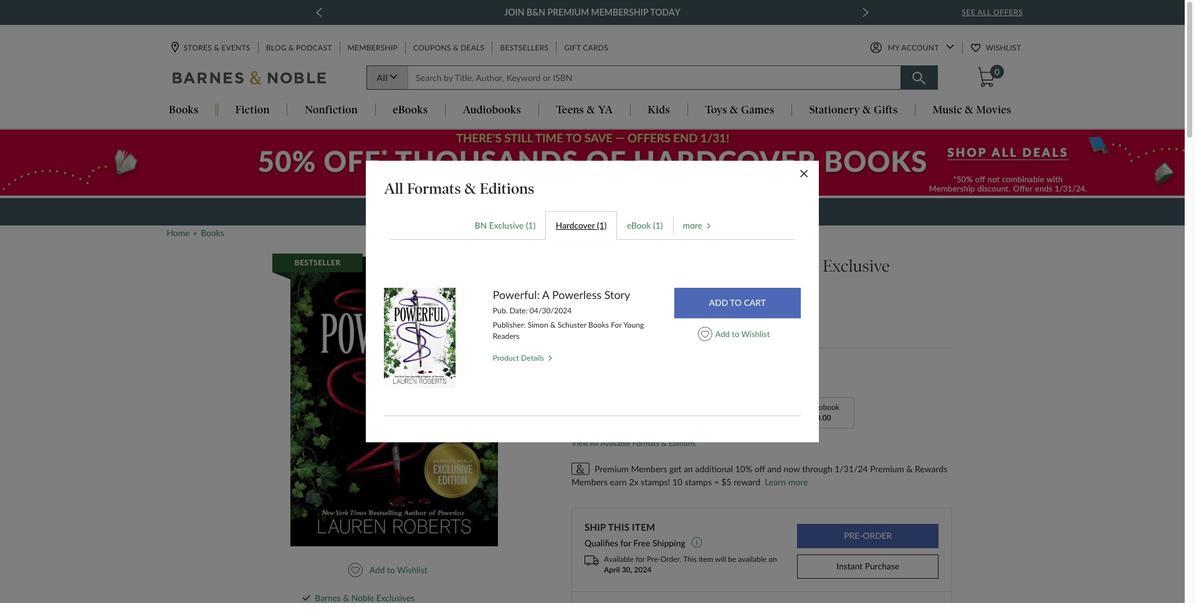 Task type: describe. For each thing, give the bounding box(es) containing it.
join b&n premium membership today
[[505, 7, 681, 17]]

books inside pub. date: 04/30/2024 publisher: simon & schuster books for young readers
[[589, 321, 609, 330]]

details
[[521, 354, 544, 363]]

learn more
[[765, 477, 808, 488]]

shipping
[[653, 538, 686, 549]]

gift cards
[[565, 43, 609, 53]]

ebook (1) link
[[617, 211, 673, 240]]

more inside tab list
[[683, 220, 703, 231]]

more link
[[673, 211, 720, 240]]

blog & podcast link
[[265, 42, 333, 54]]

hardcover
[[556, 220, 595, 231]]

now
[[784, 464, 801, 475]]

item
[[632, 522, 656, 533]]

a for powerful: a powerless story
[[542, 288, 550, 302]]

books button
[[152, 104, 216, 118]]

to for bottom add to wishlist link
[[387, 565, 395, 576]]

write
[[670, 323, 692, 334]]

04/30/2024
[[530, 306, 572, 316]]

add for bottom add to wishlist link
[[370, 565, 385, 576]]

off
[[570, 206, 586, 218]]

ship
[[585, 522, 606, 533]]

learn
[[765, 477, 786, 488]]

10
[[673, 477, 683, 488]]

review
[[701, 323, 730, 334]]

$9.99 link
[[716, 398, 783, 429]]

fiction
[[236, 104, 270, 116]]

10% inside premium members get 10% off and earn rewards link
[[547, 206, 567, 218]]

pub. date: 04/30/2024 publisher: simon & schuster books for young readers
[[493, 306, 644, 341]]

powerless for powerful: a powerless story
[[552, 288, 602, 302]]

membership link
[[346, 42, 399, 54]]

powerful: for powerful: a powerless story (b&n exclusive edition) by lauren roberts
[[572, 256, 639, 276]]

stationery & gifts
[[810, 104, 898, 116]]

editions inside powerful: a powerless story (b&n exclusive edition) main content
[[669, 439, 696, 448]]

free
[[634, 538, 651, 549]]

available
[[739, 555, 767, 565]]

powerful: a powerless story (b&n exclusive edition) image
[[291, 257, 498, 547]]

stamps
[[685, 477, 712, 488]]

readers
[[493, 332, 520, 341]]

purchase
[[865, 561, 900, 572]]

2x
[[629, 477, 639, 488]]

edition)
[[572, 277, 630, 297]]

& inside pub. date: 04/30/2024 publisher: simon & schuster books for young readers
[[551, 321, 556, 330]]

1 (1) from the left
[[526, 220, 536, 231]]

formats inside all formats & editions "dialog"
[[407, 180, 461, 198]]

ya
[[598, 104, 613, 116]]

stationery
[[810, 104, 860, 116]]

premium members get an additional 10% off and now through 1/31/24 premium & rewards members earn 2x stamps! 10 stamps = $5 reward
[[572, 464, 948, 488]]

date:
[[510, 306, 528, 316]]

members for get
[[480, 206, 524, 218]]

through
[[803, 464, 833, 475]]

& left ya
[[587, 104, 596, 116]]

write a review
[[670, 323, 730, 334]]

view all available formats & editions
[[572, 439, 696, 448]]

wishlist for bottom add to wishlist link
[[397, 565, 428, 576]]

instant purchase button
[[798, 555, 939, 579]]

hardcover (1)
[[556, 220, 607, 231]]

pre-
[[647, 555, 661, 565]]

ebook (1)
[[627, 220, 663, 231]]

& down $14.99
[[662, 439, 667, 448]]

=
[[714, 477, 720, 488]]

get
[[670, 464, 682, 475]]

join b&n premium membership today link
[[505, 5, 681, 20]]

& right the blog
[[289, 43, 294, 53]]

for
[[611, 321, 622, 330]]

music & movies
[[933, 104, 1012, 116]]

a for powerful: a powerless story (b&n exclusive edition) by lauren roberts
[[643, 256, 655, 276]]

bestsellers link
[[499, 42, 550, 54]]

kids
[[648, 104, 670, 116]]

logo image
[[172, 71, 327, 88]]

publisher:
[[493, 321, 526, 330]]

instant
[[837, 561, 863, 572]]

bestseller link
[[272, 254, 498, 547]]

toys & games
[[705, 104, 775, 116]]

teens & ya
[[556, 104, 613, 116]]

& inside 'button'
[[863, 104, 872, 116]]

powerless for powerful: a powerless story (b&n exclusive edition) by lauren roberts
[[659, 256, 730, 276]]

add to wishlist for bottom add to wishlist link
[[370, 565, 428, 576]]

editions inside all formats & editions "dialog"
[[480, 180, 535, 198]]

be
[[729, 555, 737, 565]]

and inside premium members get an additional 10% off and now through 1/31/24 premium & rewards members earn 2x stamps! 10 stamps = $5 reward
[[768, 464, 782, 475]]

2024
[[634, 565, 652, 575]]

ebook
[[627, 220, 651, 231]]

rewards inside premium members get an additional 10% off and now through 1/31/24 premium & rewards members earn 2x stamps! 10 stamps = $5 reward
[[915, 464, 948, 475]]

& right "stores"
[[214, 43, 220, 53]]

view
[[572, 439, 589, 448]]

games
[[742, 104, 775, 116]]

stationery & gifts button
[[793, 104, 915, 118]]

stamps!
[[641, 477, 671, 488]]

1 vertical spatial add to wishlist link
[[348, 563, 433, 578]]

$14.99
[[665, 414, 689, 423]]

additional
[[696, 464, 733, 475]]

check image
[[303, 596, 310, 602]]

previous slide / item image
[[316, 7, 322, 17]]

all formats & editions dialog
[[366, 161, 819, 443]]

this
[[608, 522, 630, 533]]

pub.
[[493, 306, 508, 316]]

gift cards link
[[563, 42, 610, 54]]

$0.00
[[812, 414, 832, 423]]

0 vertical spatial membership
[[591, 7, 649, 17]]

stores
[[184, 43, 212, 53]]

ebooks
[[393, 104, 428, 116]]

powerful: a powerless story image
[[384, 288, 456, 388]]

all for view
[[590, 439, 599, 448]]

exclusive inside tab list
[[489, 220, 524, 231]]

all inside "dialog"
[[384, 180, 404, 198]]

rewards inside premium members get 10% off and earn rewards link
[[633, 206, 673, 218]]

audiobooks
[[463, 104, 521, 116]]

hardcover (1) link
[[546, 211, 617, 240]]

b&n
[[527, 7, 546, 17]]

0 vertical spatial and
[[589, 206, 606, 218]]

to for add to wishlist link in the all formats & editions "dialog"
[[732, 329, 740, 339]]

wishlist for add to wishlist link in the all formats & editions "dialog"
[[742, 329, 770, 339]]

home
[[167, 228, 190, 238]]

(b&n
[[777, 256, 819, 276]]

powerful: a powerless story link
[[493, 288, 631, 302]]

events
[[222, 43, 250, 53]]

more inside powerful: a powerless story (b&n exclusive edition) main content
[[789, 477, 808, 488]]



Task type: locate. For each thing, give the bounding box(es) containing it.
50% off thousans of hardcover books, plus, save on toys, games, boxed calendars and more image
[[0, 130, 1185, 196]]

0 vertical spatial members
[[480, 206, 524, 218]]

product details link
[[493, 354, 552, 363]]

2 vertical spatial books
[[589, 321, 609, 330]]

0 vertical spatial add to wishlist link
[[675, 324, 801, 345]]

1 vertical spatial membership
[[348, 43, 398, 53]]

1 vertical spatial more
[[789, 477, 808, 488]]

powerful: inside powerful: a powerless story link
[[493, 288, 540, 302]]

(1) right ebook in the top right of the page
[[653, 220, 663, 231]]

powerless inside all formats & editions "dialog"
[[552, 288, 602, 302]]

wishlist inside all formats & editions "dialog"
[[742, 329, 770, 339]]

0 horizontal spatial story
[[605, 288, 631, 302]]

(1) down get
[[526, 220, 536, 231]]

teens
[[556, 104, 584, 116]]

1 vertical spatial for
[[636, 555, 645, 565]]

add to wishlist inside powerful: a powerless story (b&n exclusive edition) main content
[[370, 565, 428, 576]]

1 horizontal spatial exclusive
[[823, 256, 890, 276]]

0 horizontal spatial to
[[387, 565, 395, 576]]

join
[[505, 7, 525, 17]]

members left earn
[[572, 477, 608, 488]]

& right 1/31/24
[[907, 464, 913, 475]]

books
[[169, 104, 199, 116], [201, 228, 224, 238], [589, 321, 609, 330]]

$9.99
[[740, 414, 759, 423]]

0 horizontal spatial all
[[384, 180, 404, 198]]

(1)
[[526, 220, 536, 231], [597, 220, 607, 231], [653, 220, 663, 231]]

a up 04/30/2024
[[542, 288, 550, 302]]

add to wishlist inside all formats & editions "dialog"
[[716, 329, 770, 339]]

formats
[[407, 180, 461, 198], [633, 439, 660, 448]]

1 horizontal spatial a
[[643, 256, 655, 276]]

1 horizontal spatial members
[[572, 477, 608, 488]]

see all offers
[[962, 7, 1024, 17]]

2 vertical spatial all
[[590, 439, 599, 448]]

10% inside premium members get an additional 10% off and now through 1/31/24 premium & rewards members earn 2x stamps! 10 stamps = $5 reward
[[736, 464, 753, 475]]

powerful: inside powerful: a powerless story (b&n exclusive edition) by lauren roberts
[[572, 256, 639, 276]]

0 horizontal spatial a
[[542, 288, 550, 302]]

audiobook
[[804, 403, 840, 412]]

0 vertical spatial add
[[716, 329, 730, 339]]

available inside 'available for pre-order. this item will be available on april 30, 2024'
[[604, 555, 634, 565]]

1 vertical spatial add to wishlist
[[370, 565, 428, 576]]

powerless down more link
[[659, 256, 730, 276]]

premium down all formats & editions
[[435, 206, 477, 218]]

0 vertical spatial exclusive
[[489, 220, 524, 231]]

0 horizontal spatial for
[[621, 538, 632, 549]]

powerful: up "date:"
[[493, 288, 540, 302]]

$14.99 link
[[644, 398, 710, 429]]

bestseller
[[295, 258, 341, 267]]

1/31/24
[[835, 464, 868, 475]]

all for see
[[978, 7, 992, 17]]

earn
[[610, 477, 627, 488]]

story inside all formats & editions "dialog"
[[605, 288, 631, 302]]

story left (b&n on the top of the page
[[734, 256, 772, 276]]

to inside main content
[[387, 565, 395, 576]]

0 horizontal spatial add to wishlist
[[370, 565, 428, 576]]

& right "music"
[[966, 104, 974, 116]]

1 vertical spatial all
[[384, 180, 404, 198]]

1 horizontal spatial powerless
[[659, 256, 730, 276]]

for inside 'available for pre-order. this item will be available on april 30, 2024'
[[636, 555, 645, 565]]

add to wishlist link
[[675, 324, 801, 345], [348, 563, 433, 578]]

1 horizontal spatial formats
[[633, 439, 660, 448]]

bn exclusive (1) link
[[465, 211, 546, 240]]

add
[[716, 329, 730, 339], [370, 565, 385, 576]]

1 vertical spatial members
[[631, 464, 667, 475]]

to
[[732, 329, 740, 339], [387, 565, 395, 576]]

1 horizontal spatial to
[[732, 329, 740, 339]]

books link
[[201, 228, 224, 238]]

movies
[[977, 104, 1012, 116]]

reward
[[734, 477, 761, 488]]

1 horizontal spatial membership
[[591, 7, 649, 17]]

1 horizontal spatial story
[[734, 256, 772, 276]]

membership up cards
[[591, 7, 649, 17]]

instant purchase
[[837, 561, 900, 572]]

exclusive right the bn
[[489, 220, 524, 231]]

exclusive right (b&n on the top of the page
[[823, 256, 890, 276]]

& left gifts
[[863, 104, 872, 116]]

gift
[[565, 43, 581, 53]]

powerful: for powerful: a powerless story
[[493, 288, 540, 302]]

qualifies
[[585, 538, 619, 549]]

1 horizontal spatial rewards
[[915, 464, 948, 475]]

& left the deals
[[453, 43, 459, 53]]

home link
[[167, 228, 190, 238]]

1 vertical spatial exclusive
[[823, 256, 890, 276]]

books inside button
[[169, 104, 199, 116]]

wishlist inside powerful: a powerless story (b&n exclusive edition) main content
[[397, 565, 428, 576]]

a inside powerful: a powerless story (b&n exclusive edition) by lauren roberts
[[643, 256, 655, 276]]

tab list inside all formats & editions "dialog"
[[390, 211, 795, 240]]

add for add to wishlist link in the all formats & editions "dialog"
[[716, 329, 730, 339]]

1 vertical spatial to
[[387, 565, 395, 576]]

premium right 1/31/24
[[871, 464, 905, 475]]

0 horizontal spatial membership
[[348, 43, 398, 53]]

membership right podcast
[[348, 43, 398, 53]]

0 vertical spatial available
[[601, 439, 631, 448]]

story inside powerful: a powerless story (b&n exclusive edition) by lauren roberts
[[734, 256, 772, 276]]

0 horizontal spatial powerless
[[552, 288, 602, 302]]

0 vertical spatial a
[[643, 256, 655, 276]]

roberts
[[611, 302, 641, 313]]

0 horizontal spatial books
[[169, 104, 199, 116]]

(1) for hardcover (1)
[[597, 220, 607, 231]]

0 horizontal spatial formats
[[407, 180, 461, 198]]

members up bn exclusive (1)
[[480, 206, 524, 218]]

premium
[[548, 7, 589, 17], [435, 206, 477, 218], [595, 464, 629, 475], [871, 464, 905, 475]]

2 (1) from the left
[[597, 220, 607, 231]]

earn
[[609, 206, 630, 218]]

(1) right hardcover
[[597, 220, 607, 231]]

0 vertical spatial 10%
[[547, 206, 567, 218]]

1 horizontal spatial 10%
[[736, 464, 753, 475]]

2 horizontal spatial members
[[631, 464, 667, 475]]

story for powerful: a powerless story
[[605, 288, 631, 302]]

2 horizontal spatial books
[[589, 321, 609, 330]]

0 vertical spatial wishlist
[[986, 43, 1022, 53]]

available
[[601, 439, 631, 448], [604, 555, 634, 565]]

1 horizontal spatial add
[[716, 329, 730, 339]]

0 horizontal spatial 10%
[[547, 206, 567, 218]]

coupons & deals link
[[412, 42, 486, 54]]

1 vertical spatial and
[[768, 464, 782, 475]]

and right off
[[589, 206, 606, 218]]

10% up reward on the right of page
[[736, 464, 753, 475]]

& right 'toys'
[[730, 104, 739, 116]]

1 horizontal spatial for
[[636, 555, 645, 565]]

members for get
[[631, 464, 667, 475]]

and up learn
[[768, 464, 782, 475]]

& inside button
[[966, 104, 974, 116]]

(1) for ebook (1)
[[653, 220, 663, 231]]

powerful: a powerless story (b&n exclusive edition) by lauren roberts
[[572, 256, 890, 313]]

learn more link
[[765, 476, 808, 490]]

0 vertical spatial powerless
[[659, 256, 730, 276]]

0 vertical spatial books
[[169, 104, 199, 116]]

1 horizontal spatial editions
[[669, 439, 696, 448]]

0 vertical spatial editions
[[480, 180, 535, 198]]

story up roberts
[[605, 288, 631, 302]]

today
[[651, 7, 681, 17]]

editions up get
[[480, 180, 535, 198]]

0 horizontal spatial members
[[480, 206, 524, 218]]

powerful: up "edition)"
[[572, 256, 639, 276]]

1 vertical spatial add
[[370, 565, 385, 576]]

1 vertical spatial a
[[542, 288, 550, 302]]

1 vertical spatial editions
[[669, 439, 696, 448]]

0 horizontal spatial wishlist
[[397, 565, 428, 576]]

2 vertical spatial members
[[572, 477, 608, 488]]

1 vertical spatial powerless
[[552, 288, 602, 302]]

editions down $14.99
[[669, 439, 696, 448]]

1 horizontal spatial wishlist
[[742, 329, 770, 339]]

1 vertical spatial books
[[201, 228, 224, 238]]

available right 'view' at the bottom of page
[[601, 439, 631, 448]]

2 horizontal spatial (1)
[[653, 220, 663, 231]]

formats inside powerful: a powerless story (b&n exclusive edition) main content
[[633, 439, 660, 448]]

1 vertical spatial available
[[604, 555, 634, 565]]

0 vertical spatial more
[[683, 220, 703, 231]]

1 horizontal spatial add to wishlist link
[[675, 324, 801, 345]]

for up "2024"
[[636, 555, 645, 565]]

& inside premium members get an additional 10% off and now through 1/31/24 premium & rewards members earn 2x stamps! 10 stamps = $5 reward
[[907, 464, 913, 475]]

1 vertical spatial story
[[605, 288, 631, 302]]

1 horizontal spatial books
[[201, 228, 224, 238]]

available up april
[[604, 555, 634, 565]]

toys & games button
[[688, 104, 792, 118]]

teens & ya button
[[539, 104, 630, 118]]

1 horizontal spatial more
[[789, 477, 808, 488]]

0 horizontal spatial add to wishlist link
[[348, 563, 433, 578]]

2 horizontal spatial all
[[978, 7, 992, 17]]

&
[[214, 43, 220, 53], [289, 43, 294, 53], [453, 43, 459, 53], [587, 104, 596, 116], [730, 104, 739, 116], [863, 104, 872, 116], [966, 104, 974, 116], [465, 180, 476, 198], [551, 321, 556, 330], [662, 439, 667, 448], [907, 464, 913, 475]]

0 horizontal spatial powerful:
[[493, 288, 540, 302]]

2 vertical spatial wishlist
[[397, 565, 428, 576]]

add inside powerful: a powerless story (b&n exclusive edition) main content
[[370, 565, 385, 576]]

0 vertical spatial powerful:
[[572, 256, 639, 276]]

fiction button
[[218, 104, 287, 118]]

2 horizontal spatial wishlist
[[986, 43, 1022, 53]]

10% left off
[[547, 206, 567, 218]]

powerful: a powerless story (b&n exclusive edition) main content
[[0, 129, 1185, 604]]

1 horizontal spatial (1)
[[597, 220, 607, 231]]

premium up earn
[[595, 464, 629, 475]]

0 vertical spatial rewards
[[633, 206, 673, 218]]

music
[[933, 104, 963, 116]]

0 vertical spatial story
[[734, 256, 772, 276]]

premium right b&n
[[548, 7, 589, 17]]

blog
[[266, 43, 287, 53]]

0 horizontal spatial exclusive
[[489, 220, 524, 231]]

add to wishlist for add to wishlist link in the all formats & editions "dialog"
[[716, 329, 770, 339]]

& up the bn
[[465, 180, 476, 198]]

members up stamps!
[[631, 464, 667, 475]]

membership
[[591, 7, 649, 17], [348, 43, 398, 53]]

to inside all formats & editions "dialog"
[[732, 329, 740, 339]]

music & movies button
[[916, 104, 1029, 118]]

rewards
[[633, 206, 673, 218], [915, 464, 948, 475]]

powerless inside powerful: a powerless story (b&n exclusive edition) by lauren roberts
[[659, 256, 730, 276]]

wishlist inside wishlist "link"
[[986, 43, 1022, 53]]

get
[[527, 206, 544, 218]]

off
[[755, 464, 765, 475]]

audiobook $0.00
[[804, 403, 840, 423]]

0 horizontal spatial and
[[589, 206, 606, 218]]

books inside powerful: a powerless story (b&n exclusive edition) main content
[[201, 228, 224, 238]]

see
[[962, 7, 976, 17]]

0 vertical spatial formats
[[407, 180, 461, 198]]

1 vertical spatial formats
[[633, 439, 660, 448]]

1 vertical spatial wishlist
[[742, 329, 770, 339]]

& down 04/30/2024
[[551, 321, 556, 330]]

story for powerful: a powerless story (b&n exclusive edition) by lauren roberts
[[734, 256, 772, 276]]

1 horizontal spatial all
[[590, 439, 599, 448]]

next slide / item image
[[863, 7, 869, 17]]

exclusive
[[489, 220, 524, 231], [823, 256, 890, 276]]

0 horizontal spatial editions
[[480, 180, 535, 198]]

0 vertical spatial all
[[978, 7, 992, 17]]

nonfiction
[[305, 104, 358, 116]]

0 vertical spatial add to wishlist
[[716, 329, 770, 339]]

1 vertical spatial rewards
[[915, 464, 948, 475]]

order.
[[661, 555, 682, 565]]

more down now
[[789, 477, 808, 488]]

more right ebook (1) on the top right of the page
[[683, 220, 703, 231]]

10%
[[547, 206, 567, 218], [736, 464, 753, 475]]

exclusive inside powerful: a powerless story (b&n exclusive edition) by lauren roberts
[[823, 256, 890, 276]]

blog & podcast
[[266, 43, 332, 53]]

1 horizontal spatial and
[[768, 464, 782, 475]]

None field
[[408, 66, 901, 90]]

tab list
[[390, 211, 795, 240]]

this
[[684, 555, 697, 565]]

nonfiction button
[[288, 104, 375, 118]]

1 horizontal spatial powerful:
[[572, 256, 639, 276]]

all inside powerful: a powerless story (b&n exclusive edition) main content
[[590, 439, 599, 448]]

for left free at the bottom right of the page
[[621, 538, 632, 549]]

add to wishlist link inside all formats & editions "dialog"
[[675, 324, 801, 345]]

for inside the "ship this item qualifies for free shipping"
[[621, 538, 632, 549]]

schuster
[[558, 321, 587, 330]]

an
[[684, 464, 693, 475]]

more
[[683, 220, 703, 231], [789, 477, 808, 488]]

30,
[[622, 565, 633, 575]]

offers
[[994, 7, 1024, 17]]

0 horizontal spatial (1)
[[526, 220, 536, 231]]

0 horizontal spatial add
[[370, 565, 385, 576]]

0 vertical spatial for
[[621, 538, 632, 549]]

a inside powerful: a powerless story link
[[542, 288, 550, 302]]

a down ebook (1) link
[[643, 256, 655, 276]]

3 (1) from the left
[[653, 220, 663, 231]]

cards
[[583, 43, 609, 53]]

1 horizontal spatial add to wishlist
[[716, 329, 770, 339]]

search image
[[913, 72, 926, 85]]

add inside all formats & editions "dialog"
[[716, 329, 730, 339]]

view all available formats & editions link
[[572, 439, 696, 448]]

all
[[978, 7, 992, 17], [384, 180, 404, 198], [590, 439, 599, 448]]

tab list containing bn exclusive (1)
[[390, 211, 795, 240]]

a
[[643, 256, 655, 276], [542, 288, 550, 302]]

1 vertical spatial 10%
[[736, 464, 753, 475]]

add to wishlist
[[716, 329, 770, 339], [370, 565, 428, 576]]

stores & events
[[184, 43, 250, 53]]

powerless up by
[[552, 288, 602, 302]]

product details
[[493, 354, 546, 363]]

0 horizontal spatial more
[[683, 220, 703, 231]]

1 vertical spatial powerful:
[[493, 288, 540, 302]]

0 vertical spatial to
[[732, 329, 740, 339]]

None submit
[[675, 288, 801, 318], [798, 525, 939, 549], [675, 288, 801, 318], [798, 525, 939, 549]]

premium members get 10% off and earn rewards
[[435, 206, 676, 218]]

all formats & editions
[[384, 180, 535, 198]]

0 horizontal spatial rewards
[[633, 206, 673, 218]]



Task type: vqa. For each thing, say whether or not it's contained in the screenshot.
The Chalice of the Gods (B&N Exclusive Edition) (Percy Jackson and the Olympians Series #6) the riordan
no



